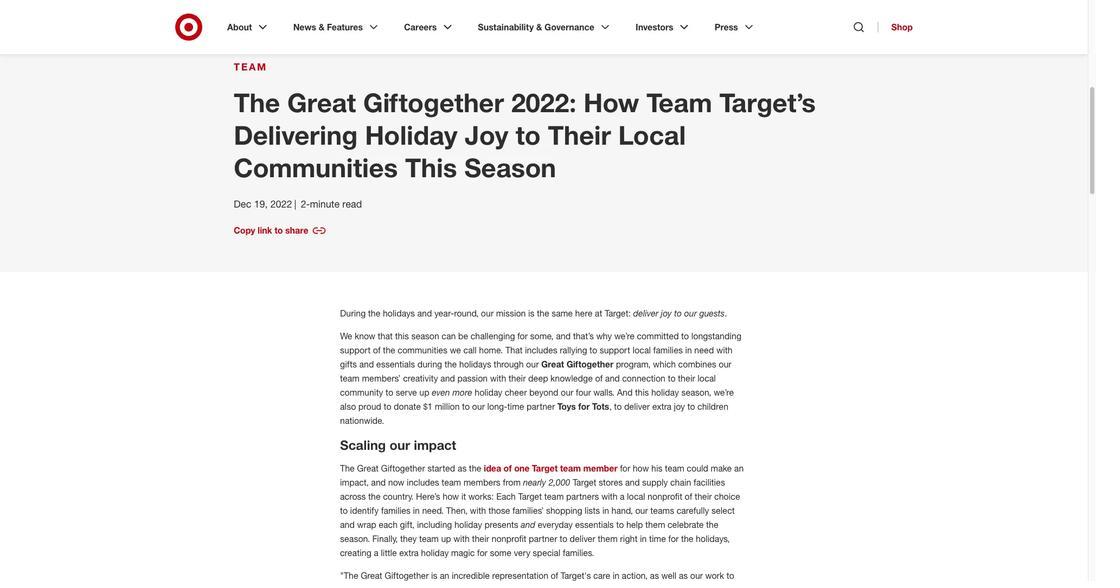 Task type: vqa. For each thing, say whether or not it's contained in the screenshot.
the nearly
yes



Task type: locate. For each thing, give the bounding box(es) containing it.
a left little
[[374, 549, 379, 559]]

1 horizontal spatial up
[[441, 534, 451, 545]]

0 horizontal spatial time
[[508, 402, 524, 413]]

0 vertical spatial includes
[[525, 346, 558, 356]]

time down cheer
[[508, 402, 524, 413]]

team up the local
[[647, 87, 713, 119]]

idea
[[484, 464, 501, 475]]

0 horizontal spatial this
[[395, 332, 409, 342]]

0 horizontal spatial how
[[443, 492, 459, 503]]

,
[[610, 402, 612, 413]]

includes inside we know that this season can be challenging for some, and that's why we're committed to longstanding support of the communities we call home. that includes rallying to support local families in need with gifts and essentials during the holidays through our
[[525, 346, 558, 356]]

for up that
[[518, 332, 528, 342]]

investors
[[636, 22, 674, 32]]

1 horizontal spatial we're
[[714, 388, 734, 399]]

this right the that
[[395, 332, 409, 342]]

the inside "target stores and supply chain facilities across the country. here's how it works: each target team partners with a local nonprofit of their choice to identify families in need. then, with those families' shopping lists in hand, our teams carefully select and wrap each gift, including holiday presents"
[[368, 492, 381, 503]]

a inside everyday essentials to help them celebrate the season. finally, they team up with their nonprofit partner to deliver them right in time for the holidays, creating a little extra holiday magic for some very special families.
[[374, 549, 379, 559]]

members'
[[362, 374, 401, 384]]

deliver inside everyday essentials to help them celebrate the season. finally, they team up with their nonprofit partner to deliver them right in time for the holidays, creating a little extra holiday magic for some very special families.
[[570, 534, 596, 545]]

joy inside ', to deliver extra joy to children nationwide.'
[[674, 402, 685, 413]]

them left right
[[598, 534, 618, 545]]

1 horizontal spatial this
[[635, 388, 649, 399]]

0 horizontal spatial joy
[[661, 309, 672, 319]]

to down across
[[340, 506, 348, 517]]

target:
[[605, 309, 631, 319]]

for inside we know that this season can be challenging for some, and that's why we're committed to longstanding support of the communities we call home. that includes rallying to support local families in need with gifts and essentials during the holidays through our
[[518, 332, 528, 342]]

we
[[340, 332, 352, 342]]

1 horizontal spatial how
[[633, 464, 649, 475]]

the for the great giftogether 2022: how team target's delivering holiday joy to their local communities this season
[[234, 87, 280, 119]]

connection
[[623, 374, 666, 384]]

news
[[293, 22, 316, 32]]

giftogether inside the great giftogether 2022: how team target's delivering holiday joy to their local communities this season
[[363, 87, 504, 119]]

time down teams
[[649, 534, 666, 545]]

the right "is" on the bottom of page
[[537, 309, 550, 319]]

the great giftogether 2022: how team target's delivering holiday joy to their local communities this season
[[234, 87, 816, 184]]

1 vertical spatial a
[[374, 549, 379, 559]]

with down the 'stores'
[[602, 492, 618, 503]]

holidays inside we know that this season can be challenging for some, and that's why we're committed to longstanding support of the communities we call home. that includes rallying to support local families in need with gifts and essentials during the holidays through our
[[460, 360, 492, 370]]

about link
[[220, 13, 277, 41]]

0 vertical spatial giftogether
[[363, 87, 504, 119]]

of
[[373, 346, 381, 356], [596, 374, 603, 384], [504, 464, 512, 475], [685, 492, 693, 503]]

great inside the great giftogether 2022: how team target's delivering holiday joy to their local communities this season
[[287, 87, 356, 119]]

1 & from the left
[[319, 22, 325, 32]]

0 horizontal spatial essentials
[[377, 360, 415, 370]]

in left need.
[[413, 506, 420, 517]]

& for features
[[319, 22, 325, 32]]

the up identify
[[368, 492, 381, 503]]

essentials up members' on the left bottom of the page
[[377, 360, 415, 370]]

0 vertical spatial local
[[633, 346, 651, 356]]

holiday
[[365, 120, 458, 151]]

this
[[395, 332, 409, 342], [635, 388, 649, 399]]

up inside program, which combines our team members' creativity and passion with their deep knowledge of and connection to their local community to serve up
[[420, 388, 430, 399]]

of inside "target stores and supply chain facilities across the country. here's how it works: each target team partners with a local nonprofit of their choice to identify families in need. then, with those families' shopping lists in hand, our teams carefully select and wrap each gift, including holiday presents"
[[685, 492, 693, 503]]

1 vertical spatial this
[[635, 388, 649, 399]]

to down that's
[[590, 346, 598, 356]]

program,
[[616, 360, 651, 370]]

scaling our impact
[[340, 438, 456, 453]]

with up magic
[[454, 534, 470, 545]]

this inside we know that this season can be challenging for some, and that's why we're committed to longstanding support of the communities we call home. that includes rallying to support local families in need with gifts and essentials during the holidays through our
[[395, 332, 409, 342]]

some,
[[530, 332, 554, 342]]

finally,
[[373, 534, 398, 545]]

local inside "target stores and supply chain facilities across the country. here's how it works: each target team partners with a local nonprofit of their choice to identify families in need. then, with those families' shopping lists in hand, our teams carefully select and wrap each gift, including holiday presents"
[[627, 492, 646, 503]]

time inside everyday essentials to help them celebrate the season. finally, they team up with their nonprofit partner to deliver them right in time for the holidays, creating a little extra holiday magic for some very special families.
[[649, 534, 666, 545]]

the for the great giftogether started as the idea of one target team member
[[340, 464, 355, 475]]

1 horizontal spatial nonprofit
[[648, 492, 683, 503]]

essentials inside everyday essentials to help them celebrate the season. finally, they team up with their nonprofit partner to deliver them right in time for the holidays, creating a little extra holiday magic for some very special families.
[[575, 520, 614, 531]]

0 vertical spatial joy
[[661, 309, 672, 319]]

2 vertical spatial local
[[627, 492, 646, 503]]

joy down season,
[[674, 402, 685, 413]]

1 vertical spatial them
[[598, 534, 618, 545]]

the
[[234, 87, 280, 119], [340, 464, 355, 475]]

1 vertical spatial up
[[441, 534, 451, 545]]

1 vertical spatial team
[[647, 87, 713, 119]]

great up deep
[[542, 360, 564, 370]]

0 vertical spatial partner
[[527, 402, 555, 413]]

1 horizontal spatial them
[[646, 520, 666, 531]]

press
[[715, 22, 738, 32]]

2-minute read
[[301, 199, 362, 210]]

to down the more at the left
[[462, 402, 470, 413]]

gift,
[[400, 520, 415, 531]]

0 vertical spatial we're
[[615, 332, 635, 342]]

1 vertical spatial local
[[698, 374, 716, 384]]

1 vertical spatial joy
[[674, 402, 685, 413]]

holiday down then,
[[455, 520, 482, 531]]

target up families'
[[518, 492, 542, 503]]

1 vertical spatial the
[[340, 464, 355, 475]]

facilities
[[694, 478, 725, 489]]

and inside the for how his team could make an impact, and now includes team members from
[[371, 478, 386, 489]]

our
[[481, 309, 494, 319], [685, 309, 697, 319], [526, 360, 539, 370], [719, 360, 732, 370], [561, 388, 574, 399], [472, 402, 485, 413], [390, 438, 410, 453], [636, 506, 648, 517]]

copy link to share button
[[234, 225, 326, 238]]

beyond
[[530, 388, 559, 399]]

target up nearly 2,000
[[532, 464, 558, 475]]

0 vertical spatial the
[[234, 87, 280, 119]]

local up program,
[[633, 346, 651, 356]]

up down the including
[[441, 534, 451, 545]]

0 horizontal spatial nonprofit
[[492, 534, 527, 545]]

community
[[340, 388, 383, 399]]

up up $1 on the left bottom of page
[[420, 388, 430, 399]]

to down hand,
[[617, 520, 624, 531]]

sustainability & governance link
[[471, 13, 620, 41]]

we're right 'why' at the bottom
[[615, 332, 635, 342]]

great up delivering
[[287, 87, 356, 119]]

the
[[368, 309, 381, 319], [537, 309, 550, 319], [383, 346, 395, 356], [445, 360, 457, 370], [469, 464, 482, 475], [368, 492, 381, 503], [707, 520, 719, 531], [681, 534, 694, 545]]

across
[[340, 492, 366, 503]]

0 vertical spatial essentials
[[377, 360, 415, 370]]

0 horizontal spatial a
[[374, 549, 379, 559]]

holidays up the that
[[383, 309, 415, 319]]

local up hand,
[[627, 492, 646, 503]]

0 vertical spatial this
[[395, 332, 409, 342]]

support up gifts
[[340, 346, 371, 356]]

1 horizontal spatial team
[[647, 87, 713, 119]]

their
[[509, 374, 526, 384], [678, 374, 696, 384], [695, 492, 712, 503], [472, 534, 490, 545]]

families up which
[[654, 346, 683, 356]]

1 horizontal spatial the
[[340, 464, 355, 475]]

team down 2,000
[[545, 492, 564, 503]]

of left one
[[504, 464, 512, 475]]

1 vertical spatial deliver
[[625, 402, 650, 413]]

to right link
[[275, 226, 283, 236]]

1 horizontal spatial includes
[[525, 346, 558, 356]]

0 horizontal spatial families
[[381, 506, 411, 517]]

their inside everyday essentials to help them celebrate the season. finally, they team up with their nonprofit partner to deliver them right in time for the holidays, creating a little extra holiday magic for some very special families.
[[472, 534, 490, 545]]

1 vertical spatial we're
[[714, 388, 734, 399]]

0 vertical spatial holidays
[[383, 309, 415, 319]]

extra
[[653, 402, 672, 413], [400, 549, 419, 559]]

1 horizontal spatial time
[[649, 534, 666, 545]]

1 horizontal spatial a
[[620, 492, 625, 503]]

great up impact,
[[357, 464, 379, 475]]

governance
[[545, 22, 595, 32]]

for down four
[[579, 402, 590, 413]]

1 horizontal spatial joy
[[674, 402, 685, 413]]

and left now
[[371, 478, 386, 489]]

1 horizontal spatial holidays
[[460, 360, 492, 370]]

the inside the great giftogether 2022: how team target's delivering holiday joy to their local communities this season
[[234, 87, 280, 119]]

2 vertical spatial giftogether
[[381, 464, 425, 475]]

1 horizontal spatial families
[[654, 346, 683, 356]]

nonprofit inside everyday essentials to help them celebrate the season. finally, they team up with their nonprofit partner to deliver them right in time for the holidays, creating a little extra holiday magic for some very special families.
[[492, 534, 527, 545]]

1 vertical spatial extra
[[400, 549, 419, 559]]

member
[[584, 464, 618, 475]]

families down country. in the bottom of the page
[[381, 506, 411, 517]]

1 vertical spatial essentials
[[575, 520, 614, 531]]

of up carefully
[[685, 492, 693, 503]]

for up the 'stores'
[[620, 464, 631, 475]]

nonprofit down 'presents'
[[492, 534, 527, 545]]

of down the that
[[373, 346, 381, 356]]

1 vertical spatial great
[[542, 360, 564, 370]]

time
[[508, 402, 524, 413], [649, 534, 666, 545]]

our left impact at the bottom left
[[390, 438, 410, 453]]

0 horizontal spatial we're
[[615, 332, 635, 342]]

1 vertical spatial includes
[[407, 478, 439, 489]]

our up help
[[636, 506, 648, 517]]

to inside the great giftogether 2022: how team target's delivering holiday joy to their local communities this season
[[516, 120, 541, 151]]

0 vertical spatial nonprofit
[[648, 492, 683, 503]]

holiday left magic
[[421, 549, 449, 559]]

joy
[[661, 309, 672, 319], [674, 402, 685, 413]]

team link
[[234, 61, 855, 74]]

the up impact,
[[340, 464, 355, 475]]

that's
[[573, 332, 594, 342]]

0 vertical spatial great
[[287, 87, 356, 119]]

includes down some,
[[525, 346, 558, 356]]

our inside program, which combines our team members' creativity and passion with their deep knowledge of and connection to their local community to serve up
[[719, 360, 732, 370]]

in inside everyday essentials to help them celebrate the season. finally, they team up with their nonprofit partner to deliver them right in time for the holidays, creating a little extra holiday magic for some very special families.
[[640, 534, 647, 545]]

nearly 2,000
[[523, 478, 571, 489]]

holidays up passion
[[460, 360, 492, 370]]

everyday essentials to help them celebrate the season. finally, they team up with their nonprofit partner to deliver them right in time for the holidays, creating a little extra holiday magic for some very special families.
[[340, 520, 730, 559]]

could
[[687, 464, 709, 475]]

of inside program, which combines our team members' creativity and passion with their deep knowledge of and connection to their local community to serve up
[[596, 374, 603, 384]]

in right right
[[640, 534, 647, 545]]

0 horizontal spatial the
[[234, 87, 280, 119]]

magic
[[451, 549, 475, 559]]

to inside button
[[275, 226, 283, 236]]

target up partners
[[573, 478, 597, 489]]

deliver up families.
[[570, 534, 596, 545]]

deliver up committed
[[634, 309, 659, 319]]

the down we
[[445, 360, 457, 370]]

nearly
[[523, 478, 546, 489]]

2 vertical spatial great
[[357, 464, 379, 475]]

includes up here's
[[407, 478, 439, 489]]

tots
[[592, 402, 610, 413]]

0 vertical spatial time
[[508, 402, 524, 413]]

1 vertical spatial partner
[[529, 534, 558, 545]]

1 horizontal spatial support
[[600, 346, 631, 356]]

0 vertical spatial up
[[420, 388, 430, 399]]

sustainability
[[478, 22, 534, 32]]

& right the "news"
[[319, 22, 325, 32]]

read
[[343, 199, 362, 210]]

1 horizontal spatial &
[[537, 22, 542, 32]]

0 horizontal spatial includes
[[407, 478, 439, 489]]

1 vertical spatial holidays
[[460, 360, 492, 370]]

holidays
[[383, 309, 415, 319], [460, 360, 492, 370]]

0 vertical spatial families
[[654, 346, 683, 356]]

our right round,
[[481, 309, 494, 319]]

2 vertical spatial deliver
[[570, 534, 596, 545]]

0 horizontal spatial great
[[287, 87, 356, 119]]

families
[[654, 346, 683, 356], [381, 506, 411, 517]]

the down celebrate
[[681, 534, 694, 545]]

share
[[285, 226, 309, 236]]

0 vertical spatial team
[[234, 61, 268, 73]]

team
[[234, 61, 268, 73], [647, 87, 713, 119]]

link
[[258, 226, 272, 236]]

with down through
[[490, 374, 506, 384]]

extra down the they
[[400, 549, 419, 559]]

joy up committed
[[661, 309, 672, 319]]

each
[[379, 520, 398, 531]]

includes inside the for how his team could make an impact, and now includes team members from
[[407, 478, 439, 489]]

here's
[[416, 492, 441, 503]]

and up rallying
[[556, 332, 571, 342]]

their
[[548, 120, 611, 151]]

a up hand,
[[620, 492, 625, 503]]

season
[[465, 152, 556, 184]]

giftogether for target
[[381, 464, 425, 475]]

country.
[[383, 492, 414, 503]]

same
[[552, 309, 573, 319]]

and up the walls. at the right of page
[[605, 374, 620, 384]]

creativity
[[403, 374, 438, 384]]

target stores and supply chain facilities across the country. here's how it works: each target team partners with a local nonprofit of their choice to identify families in need. then, with those families' shopping lists in hand, our teams carefully select and wrap each gift, including holiday presents
[[340, 478, 741, 531]]

the right as
[[469, 464, 482, 475]]

to right ,
[[614, 402, 622, 413]]

communities
[[234, 152, 398, 184]]

giftogether up the holiday on the top of page
[[363, 87, 504, 119]]

partner up special
[[529, 534, 558, 545]]

0 vertical spatial a
[[620, 492, 625, 503]]

0 horizontal spatial support
[[340, 346, 371, 356]]

team inside program, which combines our team members' creativity and passion with their deep knowledge of and connection to their local community to serve up
[[340, 374, 360, 384]]

holiday inside "target stores and supply chain facilities across the country. here's how it works: each target team partners with a local nonprofit of their choice to identify families in need. then, with those families' shopping lists in hand, our teams carefully select and wrap each gift, including holiday presents"
[[455, 520, 482, 531]]

to
[[516, 120, 541, 151], [275, 226, 283, 236], [674, 309, 682, 319], [682, 332, 689, 342], [590, 346, 598, 356], [668, 374, 676, 384], [386, 388, 394, 399], [384, 402, 392, 413], [462, 402, 470, 413], [614, 402, 622, 413], [688, 402, 695, 413], [340, 506, 348, 517], [617, 520, 624, 531], [560, 534, 568, 545]]

in inside we know that this season can be challenging for some, and that's why we're committed to longstanding support of the communities we call home. that includes rallying to support local families in need with gifts and essentials during the holidays through our
[[686, 346, 692, 356]]

creating
[[340, 549, 372, 559]]

support
[[340, 346, 371, 356], [600, 346, 631, 356]]

1 vertical spatial how
[[443, 492, 459, 503]]

them down teams
[[646, 520, 666, 531]]

2022:
[[512, 87, 577, 119]]

1 horizontal spatial great
[[357, 464, 379, 475]]

careers
[[404, 22, 437, 32]]

1 support from the left
[[340, 346, 371, 356]]

we're up children
[[714, 388, 734, 399]]

holiday down the connection
[[652, 388, 679, 399]]

and left year-
[[418, 309, 432, 319]]

joy
[[465, 120, 509, 151]]

1 vertical spatial time
[[649, 534, 666, 545]]

of up the walls. at the right of page
[[596, 374, 603, 384]]

2 & from the left
[[537, 22, 542, 32]]

0 horizontal spatial extra
[[400, 549, 419, 559]]

we know that this season can be challenging for some, and that's why we're committed to longstanding support of the communities we call home. that includes rallying to support local families in need with gifts and essentials during the holidays through our
[[340, 332, 742, 370]]

1 vertical spatial families
[[381, 506, 411, 517]]

with down longstanding
[[717, 346, 733, 356]]

1 horizontal spatial essentials
[[575, 520, 614, 531]]

giftogether up now
[[381, 464, 425, 475]]

local down combines
[[698, 374, 716, 384]]

0 vertical spatial extra
[[653, 402, 672, 413]]

& left governance
[[537, 22, 542, 32]]

works:
[[469, 492, 494, 503]]

0 horizontal spatial up
[[420, 388, 430, 399]]

1 horizontal spatial extra
[[653, 402, 672, 413]]

&
[[319, 22, 325, 32], [537, 22, 542, 32]]

deliver down and
[[625, 402, 650, 413]]

shop
[[892, 22, 913, 32]]

their up cheer
[[509, 374, 526, 384]]

0 vertical spatial how
[[633, 464, 649, 475]]

our inside we know that this season can be challenging for some, and that's why we're committed to longstanding support of the communities we call home. that includes rallying to support local families in need with gifts and essentials during the holidays through our
[[526, 360, 539, 370]]

combines
[[679, 360, 717, 370]]

to up committed
[[674, 309, 682, 319]]

our up toys
[[561, 388, 574, 399]]

to right proud
[[384, 402, 392, 413]]

for left some
[[477, 549, 488, 559]]

1 vertical spatial nonprofit
[[492, 534, 527, 545]]

team down about link
[[234, 61, 268, 73]]

0 horizontal spatial them
[[598, 534, 618, 545]]

in left the need at the right bottom of page
[[686, 346, 692, 356]]

toys for tots
[[558, 402, 610, 413]]

0 horizontal spatial holidays
[[383, 309, 415, 319]]

even more
[[432, 388, 473, 399]]

0 horizontal spatial &
[[319, 22, 325, 32]]

carefully
[[677, 506, 710, 517]]

our left guests
[[685, 309, 697, 319]]



Task type: describe. For each thing, give the bounding box(es) containing it.
with inside we know that this season can be challenging for some, and that's why we're committed to longstanding support of the communities we call home. that includes rallying to support local families in need with gifts and essentials during the holidays through our
[[717, 346, 733, 356]]

for inside the for how his team could make an impact, and now includes team members from
[[620, 464, 631, 475]]

copy
[[234, 226, 255, 236]]

up inside everyday essentials to help them celebrate the season. finally, they team up with their nonprofit partner to deliver them right in time for the holidays, creating a little extra holiday magic for some very special families.
[[441, 534, 451, 545]]

including
[[417, 520, 452, 531]]

local inside program, which combines our team members' creativity and passion with their deep knowledge of and connection to their local community to serve up
[[698, 374, 716, 384]]

proud
[[359, 402, 381, 413]]

of inside we know that this season can be challenging for some, and that's why we're committed to longstanding support of the communities we call home. that includes rallying to support local families in need with gifts and essentials during the holidays through our
[[373, 346, 381, 356]]

$1
[[423, 402, 433, 413]]

be
[[458, 332, 468, 342]]

to down members' on the left bottom of the page
[[386, 388, 394, 399]]

giftogether for joy
[[363, 87, 504, 119]]

at
[[595, 309, 603, 319]]

everyday
[[538, 520, 573, 531]]

even
[[432, 388, 450, 399]]

this
[[405, 152, 457, 184]]

the up 'holidays,'
[[707, 520, 719, 531]]

special
[[533, 549, 561, 559]]

scaling
[[340, 438, 386, 453]]

team inside the great giftogether 2022: how team target's delivering holiday joy to their local communities this season
[[647, 87, 713, 119]]

some
[[490, 549, 512, 559]]

dec 19, 2022
[[234, 199, 292, 210]]

knowledge
[[551, 374, 593, 384]]

challenging
[[471, 332, 515, 342]]

local inside we know that this season can be challenging for some, and that's why we're committed to longstanding support of the communities we call home. that includes rallying to support local families in need with gifts and essentials during the holidays through our
[[633, 346, 651, 356]]

cheer
[[505, 388, 527, 399]]

four
[[576, 388, 591, 399]]

started
[[428, 464, 455, 475]]

delivering
[[234, 120, 358, 151]]

extra inside everyday essentials to help them celebrate the season. finally, they team up with their nonprofit partner to deliver them right in time for the holidays, creating a little extra holiday magic for some very special families.
[[400, 549, 419, 559]]

with down works:
[[470, 506, 486, 517]]

2022
[[270, 199, 292, 210]]

families inside we know that this season can be challenging for some, and that's why we're committed to longstanding support of the communities we call home. that includes rallying to support local families in need with gifts and essentials during the holidays through our
[[654, 346, 683, 356]]

press link
[[707, 13, 763, 41]]

0 vertical spatial deliver
[[634, 309, 659, 319]]

season,
[[682, 388, 712, 399]]

2,000
[[549, 478, 571, 489]]

impact,
[[340, 478, 369, 489]]

1 vertical spatial target
[[573, 478, 597, 489]]

they
[[400, 534, 417, 545]]

investors link
[[628, 13, 699, 41]]

and right gifts
[[359, 360, 374, 370]]

, to deliver extra joy to children nationwide.
[[340, 402, 729, 427]]

an
[[735, 464, 744, 475]]

program, which combines our team members' creativity and passion with their deep knowledge of and connection to their local community to serve up
[[340, 360, 732, 399]]

2 vertical spatial target
[[518, 492, 542, 503]]

team inside "target stores and supply chain facilities across the country. here's how it works: each target team partners with a local nonprofit of their choice to identify families in need. then, with those families' shopping lists in hand, our teams carefully select and wrap each gift, including holiday presents"
[[545, 492, 564, 503]]

idea of one target team member link
[[484, 464, 618, 475]]

home.
[[479, 346, 503, 356]]

2 support from the left
[[600, 346, 631, 356]]

right
[[620, 534, 638, 545]]

to down season,
[[688, 402, 695, 413]]

stores
[[599, 478, 623, 489]]

partner inside the holiday cheer beyond our four walls. and this holiday season, we're also proud to donate $1 million to our long-time partner
[[527, 402, 555, 413]]

how inside the for how his team could make an impact, and now includes team members from
[[633, 464, 649, 475]]

help
[[627, 520, 643, 531]]

each
[[497, 492, 516, 503]]

with inside program, which combines our team members' creativity and passion with their deep knowledge of and connection to their local community to serve up
[[490, 374, 506, 384]]

0 vertical spatial target
[[532, 464, 558, 475]]

partner inside everyday essentials to help them celebrate the season. finally, they team up with their nonprofit partner to deliver them right in time for the holidays, creating a little extra holiday magic for some very special families.
[[529, 534, 558, 545]]

holiday up long-
[[475, 388, 503, 399]]

it
[[462, 492, 466, 503]]

which
[[653, 360, 676, 370]]

why
[[597, 332, 612, 342]]

this inside the holiday cheer beyond our four walls. and this holiday season, we're also proud to donate $1 million to our long-time partner
[[635, 388, 649, 399]]

team up 2,000
[[560, 464, 581, 475]]

families.
[[563, 549, 595, 559]]

how inside "target stores and supply chain facilities across the country. here's how it works: each target team partners with a local nonprofit of their choice to identify families in need. then, with those families' shopping lists in hand, our teams carefully select and wrap each gift, including holiday presents"
[[443, 492, 459, 503]]

target's
[[720, 87, 816, 119]]

dec
[[234, 199, 251, 210]]

team inside everyday essentials to help them celebrate the season. finally, they team up with their nonprofit partner to deliver them right in time for the holidays, creating a little extra holiday magic for some very special families.
[[419, 534, 439, 545]]

nonprofit inside "target stores and supply chain facilities across the country. here's how it works: each target team partners with a local nonprofit of their choice to identify families in need. then, with those families' shopping lists in hand, our teams carefully select and wrap each gift, including holiday presents"
[[648, 492, 683, 503]]

little
[[381, 549, 397, 559]]

can
[[442, 332, 456, 342]]

from
[[503, 478, 521, 489]]

to down everyday
[[560, 534, 568, 545]]

.
[[725, 309, 728, 319]]

our inside "target stores and supply chain facilities across the country. here's how it works: each target team partners with a local nonprofit of their choice to identify families in need. then, with those families' shopping lists in hand, our teams carefully select and wrap each gift, including holiday presents"
[[636, 506, 648, 517]]

more
[[453, 388, 473, 399]]

deliver inside ', to deliver extra joy to children nationwide.'
[[625, 402, 650, 413]]

our left long-
[[472, 402, 485, 413]]

local
[[619, 120, 686, 151]]

members
[[464, 478, 501, 489]]

the great giftogether started as the idea of one target team member
[[340, 464, 618, 475]]

holiday inside everyday essentials to help them celebrate the season. finally, they team up with their nonprofit partner to deliver them right in time for the holidays, creating a little extra holiday magic for some very special families.
[[421, 549, 449, 559]]

families inside "target stores and supply chain facilities across the country. here's how it works: each target team partners with a local nonprofit of their choice to identify families in need. then, with those families' shopping lists in hand, our teams carefully select and wrap each gift, including holiday presents"
[[381, 506, 411, 517]]

chain
[[671, 478, 692, 489]]

his
[[652, 464, 663, 475]]

great for one
[[357, 464, 379, 475]]

also
[[340, 402, 356, 413]]

during
[[418, 360, 442, 370]]

to inside "target stores and supply chain facilities across the country. here's how it works: each target team partners with a local nonprofit of their choice to identify families in need. then, with those families' shopping lists in hand, our teams carefully select and wrap each gift, including holiday presents"
[[340, 506, 348, 517]]

and up the even more
[[441, 374, 455, 384]]

for down celebrate
[[669, 534, 679, 545]]

in right lists
[[603, 506, 609, 517]]

team down the started
[[442, 478, 461, 489]]

we're inside the holiday cheer beyond our four walls. and this holiday season, we're also proud to donate $1 million to our long-time partner
[[714, 388, 734, 399]]

essentials inside we know that this season can be challenging for some, and that's why we're committed to longstanding support of the communities we call home. that includes rallying to support local families in need with gifts and essentials during the holidays through our
[[377, 360, 415, 370]]

1 vertical spatial giftogether
[[567, 360, 614, 370]]

time inside the holiday cheer beyond our four walls. and this holiday season, we're also proud to donate $1 million to our long-time partner
[[508, 402, 524, 413]]

a inside "target stores and supply chain facilities across the country. here's how it works: each target team partners with a local nonprofit of their choice to identify families in need. then, with those families' shopping lists in hand, our teams carefully select and wrap each gift, including holiday presents"
[[620, 492, 625, 503]]

year-
[[435, 309, 454, 319]]

need.
[[422, 506, 444, 517]]

their up season,
[[678, 374, 696, 384]]

the right during
[[368, 309, 381, 319]]

supply
[[643, 478, 668, 489]]

and up season.
[[340, 520, 355, 531]]

news & features
[[293, 22, 363, 32]]

their inside "target stores and supply chain facilities across the country. here's how it works: each target team partners with a local nonprofit of their choice to identify families in need. then, with those families' shopping lists in hand, our teams carefully select and wrap each gift, including holiday presents"
[[695, 492, 712, 503]]

deep
[[528, 374, 548, 384]]

identify
[[350, 506, 379, 517]]

here
[[576, 309, 593, 319]]

we're inside we know that this season can be challenging for some, and that's why we're committed to longstanding support of the communities we call home. that includes rallying to support local families in need with gifts and essentials during the holidays through our
[[615, 332, 635, 342]]

team up chain
[[665, 464, 685, 475]]

gifts
[[340, 360, 357, 370]]

serve
[[396, 388, 417, 399]]

those
[[489, 506, 510, 517]]

and down families'
[[521, 520, 538, 531]]

0 vertical spatial them
[[646, 520, 666, 531]]

extra inside ', to deliver extra joy to children nationwide.'
[[653, 402, 672, 413]]

lists
[[585, 506, 600, 517]]

and right the 'stores'
[[625, 478, 640, 489]]

is
[[529, 309, 535, 319]]

& for governance
[[537, 22, 542, 32]]

mission
[[496, 309, 526, 319]]

the down the that
[[383, 346, 395, 356]]

with inside everyday essentials to help them celebrate the season. finally, they team up with their nonprofit partner to deliver them right in time for the holidays, creating a little extra holiday magic for some very special families.
[[454, 534, 470, 545]]

copy link to share
[[234, 226, 309, 236]]

rallying
[[560, 346, 587, 356]]

that
[[506, 346, 523, 356]]

nationwide.
[[340, 416, 384, 427]]

holiday cheer beyond our four walls. and this holiday season, we're also proud to donate $1 million to our long-time partner
[[340, 388, 734, 413]]

features
[[327, 22, 363, 32]]

long-
[[488, 402, 508, 413]]

0 horizontal spatial team
[[234, 61, 268, 73]]

great giftogether
[[542, 360, 614, 370]]

to right committed
[[682, 332, 689, 342]]

2 horizontal spatial great
[[542, 360, 564, 370]]

make
[[711, 464, 732, 475]]

committed
[[637, 332, 679, 342]]

great for holiday
[[287, 87, 356, 119]]

to down which
[[668, 374, 676, 384]]

select
[[712, 506, 735, 517]]



